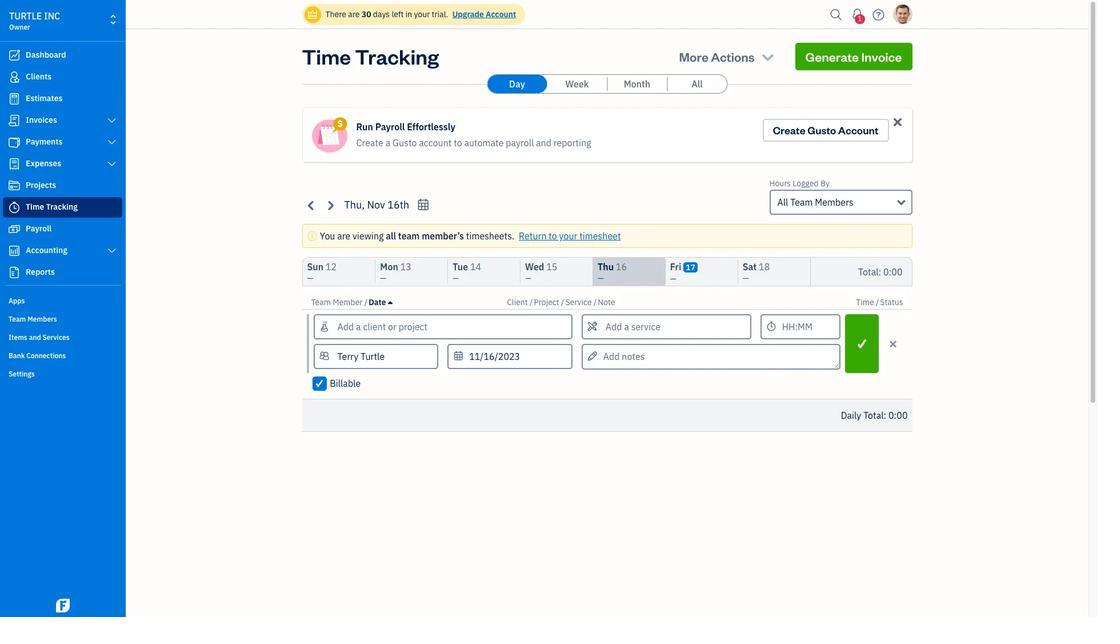Task type: describe. For each thing, give the bounding box(es) containing it.
client
[[507, 297, 528, 308]]

chart image
[[7, 245, 21, 257]]

and inside run payroll effortlessly create a gusto account to automate payroll and reporting
[[536, 137, 552, 149]]

items
[[9, 333, 27, 342]]

0 vertical spatial total
[[859, 266, 879, 278]]

— for thu
[[598, 273, 604, 284]]

payments
[[26, 137, 63, 147]]

1 vertical spatial total
[[864, 410, 884, 421]]

check image
[[314, 378, 325, 389]]

chevron large down image for invoices
[[107, 116, 117, 125]]

all team members button
[[770, 190, 913, 215]]

create gusto account button
[[763, 119, 889, 142]]

expense image
[[7, 158, 21, 170]]

reports link
[[3, 262, 122, 283]]

inc
[[44, 10, 60, 22]]

time tracking link
[[3, 197, 122, 218]]

return
[[519, 230, 547, 242]]

return to your timesheet button
[[519, 229, 621, 243]]

viewing
[[353, 230, 384, 242]]

chevron large down image for expenses
[[107, 160, 117, 169]]

date
[[369, 297, 386, 308]]

chevron large down image for accounting
[[107, 246, 117, 256]]

payments link
[[3, 132, 122, 153]]

team
[[398, 230, 420, 242]]

actions
[[711, 49, 755, 65]]

Add notes text field
[[582, 344, 841, 370]]

member's
[[422, 230, 464, 242]]

team for team members
[[9, 315, 26, 324]]

team inside dropdown button
[[791, 197, 813, 208]]

settings link
[[3, 365, 122, 383]]

money image
[[7, 224, 21, 235]]

1 vertical spatial :
[[884, 410, 887, 421]]

members inside dropdown button
[[816, 197, 854, 208]]

billable
[[330, 378, 361, 389]]

nov
[[367, 198, 385, 212]]

dashboard
[[26, 50, 66, 60]]

a
[[386, 137, 391, 149]]

0 vertical spatial 0:00
[[884, 266, 903, 278]]

left
[[392, 9, 404, 19]]

create inside run payroll effortlessly create a gusto account to automate payroll and reporting
[[357, 137, 384, 149]]

log time image
[[856, 338, 869, 350]]

items and services link
[[3, 329, 122, 346]]

previous day image
[[305, 199, 318, 212]]

thu
[[598, 261, 614, 273]]

16
[[616, 261, 627, 273]]

estimates
[[26, 93, 63, 103]]

choose a date image
[[417, 198, 430, 212]]

payroll link
[[3, 219, 122, 240]]

15
[[547, 261, 558, 273]]

payroll inside main element
[[26, 224, 52, 234]]

more
[[680, 49, 709, 65]]

status link
[[881, 297, 904, 308]]

0 vertical spatial time tracking
[[302, 43, 439, 70]]

upgrade account link
[[450, 9, 517, 19]]

close image
[[892, 116, 905, 129]]

18
[[759, 261, 770, 273]]

automate
[[465, 137, 504, 149]]

accounting
[[26, 245, 67, 256]]

all for all
[[692, 78, 703, 90]]

thu,
[[345, 198, 365, 212]]

project link
[[534, 297, 562, 308]]

fri
[[671, 261, 682, 273]]

you are viewing all team member's timesheets. return to your timesheet
[[320, 230, 621, 242]]

— for sun
[[307, 273, 314, 284]]

0 vertical spatial time
[[302, 43, 351, 70]]

thu, nov 16th
[[345, 198, 410, 212]]

week
[[566, 78, 589, 90]]

1 vertical spatial your
[[560, 230, 578, 242]]

more actions button
[[669, 43, 787, 70]]

you
[[320, 230, 335, 242]]

sun
[[307, 261, 324, 273]]

bank
[[9, 352, 25, 360]]

cancel image
[[889, 337, 899, 351]]

5 / from the left
[[877, 297, 880, 308]]

wed 15 —
[[526, 261, 558, 284]]

team members
[[9, 315, 57, 324]]

projects link
[[3, 176, 122, 196]]

next day image
[[324, 199, 337, 212]]

info image
[[307, 229, 318, 243]]

project
[[534, 297, 560, 308]]

day link
[[488, 75, 547, 93]]

timer image
[[7, 202, 21, 213]]

day
[[510, 78, 525, 90]]

1
[[858, 14, 863, 23]]

project image
[[7, 180, 21, 192]]

create gusto account
[[774, 124, 879, 137]]

timesheets.
[[466, 230, 515, 242]]

daily
[[842, 410, 862, 421]]

invoices link
[[3, 110, 122, 131]]

sun 12 —
[[307, 261, 337, 284]]

0 vertical spatial :
[[879, 266, 882, 278]]

chevrondown image
[[760, 49, 776, 65]]

dashboard link
[[3, 45, 122, 66]]

0 horizontal spatial your
[[414, 9, 430, 19]]

— for fri
[[671, 274, 677, 284]]

mon 13 —
[[380, 261, 412, 284]]

1 horizontal spatial to
[[549, 230, 557, 242]]

payroll inside run payroll effortlessly create a gusto account to automate payroll and reporting
[[376, 121, 405, 133]]

sat 18 —
[[743, 261, 770, 284]]

days
[[373, 9, 390, 19]]

hours logged by
[[770, 178, 830, 189]]

month
[[624, 78, 651, 90]]



Task type: vqa. For each thing, say whether or not it's contained in the screenshot.
APPLY on the top of page
no



Task type: locate. For each thing, give the bounding box(es) containing it.
gusto up by at the right of page
[[808, 124, 837, 137]]

0 horizontal spatial time
[[26, 202, 44, 212]]

mon
[[380, 261, 398, 273]]

total up time link
[[859, 266, 879, 278]]

1 vertical spatial chevron large down image
[[107, 160, 117, 169]]

chevron large down image inside the "invoices" "link"
[[107, 116, 117, 125]]

1 vertical spatial time
[[26, 202, 44, 212]]

generate invoice
[[806, 49, 903, 65]]

time right timer icon
[[26, 202, 44, 212]]

payroll up 'a'
[[376, 121, 405, 133]]

4 / from the left
[[594, 297, 597, 308]]

chevron large down image up "expenses" 'link'
[[107, 138, 117, 147]]

account left close "image" on the top of the page
[[839, 124, 879, 137]]

account
[[486, 9, 517, 19], [839, 124, 879, 137]]

time down there
[[302, 43, 351, 70]]

create down run at the top left of the page
[[357, 137, 384, 149]]

caretup image
[[388, 298, 393, 307]]

—
[[307, 273, 314, 284], [380, 273, 387, 284], [453, 273, 459, 284], [526, 273, 532, 284], [598, 273, 604, 284], [743, 273, 749, 284], [671, 274, 677, 284]]

0 horizontal spatial and
[[29, 333, 41, 342]]

crown image
[[307, 8, 319, 20]]

estimate image
[[7, 93, 21, 105]]

account inside button
[[839, 124, 879, 137]]

1 vertical spatial payroll
[[26, 224, 52, 234]]

connections
[[26, 352, 66, 360]]

all down more
[[692, 78, 703, 90]]

all team members
[[778, 197, 854, 208]]

team for team member /
[[311, 297, 331, 308]]

to right return
[[549, 230, 557, 242]]

time
[[302, 43, 351, 70], [26, 202, 44, 212], [857, 297, 875, 308]]

expenses link
[[3, 154, 122, 174]]

0 vertical spatial chevron large down image
[[107, 116, 117, 125]]

there are 30 days left in your trial. upgrade account
[[326, 9, 517, 19]]

reports
[[26, 267, 55, 277]]

member
[[333, 297, 363, 308]]

0 horizontal spatial tracking
[[46, 202, 78, 212]]

0 vertical spatial tracking
[[355, 43, 439, 70]]

1 vertical spatial team
[[311, 297, 331, 308]]

your right in
[[414, 9, 430, 19]]

account right upgrade
[[486, 9, 517, 19]]

Date in MM/DD/YYYY format text field
[[448, 344, 573, 369]]

dashboard image
[[7, 50, 21, 61]]

hours
[[770, 178, 791, 189]]

note link
[[598, 297, 616, 308]]

1 / from the left
[[365, 297, 368, 308]]

tue 14 —
[[453, 261, 482, 284]]

1 horizontal spatial create
[[774, 124, 806, 137]]

total
[[859, 266, 879, 278], [864, 410, 884, 421]]

time link
[[857, 297, 877, 308]]

service link
[[566, 297, 594, 308]]

— inside fri 17 —
[[671, 274, 677, 284]]

team down hours logged by
[[791, 197, 813, 208]]

0 vertical spatial are
[[348, 9, 360, 19]]

members down by at the right of page
[[816, 197, 854, 208]]

tracking inside main element
[[46, 202, 78, 212]]

1 vertical spatial are
[[337, 230, 351, 242]]

— inside mon 13 —
[[380, 273, 387, 284]]

owner
[[9, 23, 30, 31]]

1 vertical spatial and
[[29, 333, 41, 342]]

1 button
[[849, 3, 867, 26]]

— down fri
[[671, 274, 677, 284]]

1 horizontal spatial your
[[560, 230, 578, 242]]

members up items and services
[[27, 315, 57, 324]]

client / project / service / note
[[507, 297, 616, 308]]

tracking down left
[[355, 43, 439, 70]]

:
[[879, 266, 882, 278], [884, 410, 887, 421]]

1 vertical spatial 0:00
[[889, 410, 908, 421]]

apps link
[[3, 292, 122, 309]]

14
[[471, 261, 482, 273]]

17
[[686, 262, 696, 273]]

2 chevron large down image from the top
[[107, 160, 117, 169]]

/ left service
[[562, 297, 565, 308]]

and right payroll
[[536, 137, 552, 149]]

: right daily
[[884, 410, 887, 421]]

reporting
[[554, 137, 592, 149]]

1 horizontal spatial payroll
[[376, 121, 405, 133]]

all
[[692, 78, 703, 90], [778, 197, 789, 208]]

time tracking down projects link
[[26, 202, 78, 212]]

main element
[[0, 0, 154, 618]]

turtle inc owner
[[9, 10, 60, 31]]

gusto
[[808, 124, 837, 137], [393, 137, 417, 149]]

gusto right 'a'
[[393, 137, 417, 149]]

2 vertical spatial team
[[9, 315, 26, 324]]

service
[[566, 297, 592, 308]]

0 vertical spatial team
[[791, 197, 813, 208]]

members inside main element
[[27, 315, 57, 324]]

— for wed
[[526, 273, 532, 284]]

1 horizontal spatial gusto
[[808, 124, 837, 137]]

13
[[401, 261, 412, 273]]

0 vertical spatial members
[[816, 197, 854, 208]]

expenses
[[26, 158, 61, 169]]

time left status
[[857, 297, 875, 308]]

sat
[[743, 261, 757, 273]]

all inside dropdown button
[[778, 197, 789, 208]]

1 horizontal spatial :
[[884, 410, 887, 421]]

1 horizontal spatial team
[[311, 297, 331, 308]]

turtle
[[9, 10, 42, 22]]

chevron large down image
[[107, 116, 117, 125], [107, 160, 117, 169]]

12
[[326, 261, 337, 273]]

1 vertical spatial gusto
[[393, 137, 417, 149]]

members
[[816, 197, 854, 208], [27, 315, 57, 324]]

payroll
[[506, 137, 534, 149]]

chevron large down image inside "expenses" 'link'
[[107, 160, 117, 169]]

go to help image
[[870, 6, 888, 23]]

services
[[43, 333, 70, 342]]

Add a client or project text field
[[315, 316, 572, 339]]

1 vertical spatial members
[[27, 315, 57, 324]]

your left timesheet
[[560, 230, 578, 242]]

are for there
[[348, 9, 360, 19]]

0 horizontal spatial gusto
[[393, 137, 417, 149]]

team down apps
[[9, 315, 26, 324]]

create inside button
[[774, 124, 806, 137]]

team left member
[[311, 297, 331, 308]]

1 vertical spatial all
[[778, 197, 789, 208]]

1 vertical spatial to
[[549, 230, 557, 242]]

chevron large down image down estimates link
[[107, 116, 117, 125]]

gusto inside run payroll effortlessly create a gusto account to automate payroll and reporting
[[393, 137, 417, 149]]

thu 16 —
[[598, 261, 627, 284]]

generate invoice button
[[796, 43, 913, 70]]

0 vertical spatial payroll
[[376, 121, 405, 133]]

total : 0:00
[[859, 266, 903, 278]]

2 / from the left
[[530, 297, 533, 308]]

0 vertical spatial account
[[486, 9, 517, 19]]

— for sat
[[743, 273, 749, 284]]

generate
[[806, 49, 859, 65]]

2 horizontal spatial time
[[857, 297, 875, 308]]

there
[[326, 9, 346, 19]]

freshbooks image
[[54, 599, 72, 613]]

1 chevron large down image from the top
[[107, 116, 117, 125]]

team inside main element
[[9, 315, 26, 324]]

by
[[821, 178, 830, 189]]

— inside wed 15 —
[[526, 273, 532, 284]]

2 horizontal spatial team
[[791, 197, 813, 208]]

accounting link
[[3, 241, 122, 261]]

time tracking down 30
[[302, 43, 439, 70]]

gusto inside button
[[808, 124, 837, 137]]

— inside the "tue 14 —"
[[453, 273, 459, 284]]

trial.
[[432, 9, 449, 19]]

date link
[[369, 297, 393, 308]]

0 horizontal spatial to
[[454, 137, 462, 149]]

create up hours
[[774, 124, 806, 137]]

0 vertical spatial chevron large down image
[[107, 138, 117, 147]]

0 vertical spatial your
[[414, 9, 430, 19]]

1 horizontal spatial time
[[302, 43, 351, 70]]

— inside thu 16 —
[[598, 273, 604, 284]]

payroll up "accounting"
[[26, 224, 52, 234]]

— inside sat 18 —
[[743, 273, 749, 284]]

items and services
[[9, 333, 70, 342]]

team
[[791, 197, 813, 208], [311, 297, 331, 308], [9, 315, 26, 324]]

invoice image
[[7, 115, 21, 126]]

1 horizontal spatial tracking
[[355, 43, 439, 70]]

1 vertical spatial tracking
[[46, 202, 78, 212]]

are for you
[[337, 230, 351, 242]]

run payroll effortlessly create a gusto account to automate payroll and reporting
[[357, 121, 592, 149]]

fri 17 —
[[671, 261, 696, 284]]

to right account
[[454, 137, 462, 149]]

wed
[[526, 261, 545, 273]]

— down sun
[[307, 273, 314, 284]]

1 horizontal spatial time tracking
[[302, 43, 439, 70]]

1 horizontal spatial all
[[778, 197, 789, 208]]

upgrade
[[453, 9, 484, 19]]

invoice
[[862, 49, 903, 65]]

0 vertical spatial create
[[774, 124, 806, 137]]

— down wed
[[526, 273, 532, 284]]

/ right client
[[530, 297, 533, 308]]

— down 'thu'
[[598, 273, 604, 284]]

1 vertical spatial account
[[839, 124, 879, 137]]

0 vertical spatial to
[[454, 137, 462, 149]]

0 horizontal spatial :
[[879, 266, 882, 278]]

1 horizontal spatial account
[[839, 124, 879, 137]]

note
[[598, 297, 616, 308]]

Duration text field
[[761, 314, 841, 340]]

0 vertical spatial and
[[536, 137, 552, 149]]

Add a name text field
[[315, 345, 438, 368]]

— down tue
[[453, 273, 459, 284]]

Add a service text field
[[583, 316, 751, 339]]

estimates link
[[3, 89, 122, 109]]

0 horizontal spatial team
[[9, 315, 26, 324]]

chevron large down image down "payroll" link
[[107, 246, 117, 256]]

30
[[362, 9, 371, 19]]

0 horizontal spatial all
[[692, 78, 703, 90]]

search image
[[828, 6, 846, 23]]

status
[[881, 297, 904, 308]]

tracking down projects link
[[46, 202, 78, 212]]

client image
[[7, 71, 21, 83]]

are right you
[[337, 230, 351, 242]]

all link
[[668, 75, 727, 93]]

to inside run payroll effortlessly create a gusto account to automate payroll and reporting
[[454, 137, 462, 149]]

more actions
[[680, 49, 755, 65]]

chevron large down image for payments
[[107, 138, 117, 147]]

chevron large down image inside payments link
[[107, 138, 117, 147]]

report image
[[7, 267, 21, 278]]

run
[[357, 121, 373, 133]]

1 chevron large down image from the top
[[107, 138, 117, 147]]

all down hours
[[778, 197, 789, 208]]

payroll
[[376, 121, 405, 133], [26, 224, 52, 234]]

1 horizontal spatial and
[[536, 137, 552, 149]]

— for tue
[[453, 273, 459, 284]]

to
[[454, 137, 462, 149], [549, 230, 557, 242]]

1 horizontal spatial members
[[816, 197, 854, 208]]

1 vertical spatial chevron large down image
[[107, 246, 117, 256]]

total right daily
[[864, 410, 884, 421]]

/
[[365, 297, 368, 308], [530, 297, 533, 308], [562, 297, 565, 308], [594, 297, 597, 308], [877, 297, 880, 308]]

and inside items and services "link"
[[29, 333, 41, 342]]

time / status
[[857, 297, 904, 308]]

and right 'items'
[[29, 333, 41, 342]]

0 horizontal spatial payroll
[[26, 224, 52, 234]]

0:00 right daily
[[889, 410, 908, 421]]

payment image
[[7, 137, 21, 148]]

3 / from the left
[[562, 297, 565, 308]]

timesheet
[[580, 230, 621, 242]]

— inside sun 12 —
[[307, 273, 314, 284]]

settings
[[9, 370, 35, 379]]

/ left status
[[877, 297, 880, 308]]

month link
[[608, 75, 667, 93]]

2 chevron large down image from the top
[[107, 246, 117, 256]]

all for all team members
[[778, 197, 789, 208]]

— down the mon
[[380, 273, 387, 284]]

your
[[414, 9, 430, 19], [560, 230, 578, 242]]

/ left note
[[594, 297, 597, 308]]

invoices
[[26, 115, 57, 125]]

tue
[[453, 261, 468, 273]]

team member /
[[311, 297, 368, 308]]

0:00 up status
[[884, 266, 903, 278]]

1 vertical spatial create
[[357, 137, 384, 149]]

0 vertical spatial all
[[692, 78, 703, 90]]

1 vertical spatial time tracking
[[26, 202, 78, 212]]

0 horizontal spatial members
[[27, 315, 57, 324]]

chevron large down image inside accounting link
[[107, 246, 117, 256]]

time tracking inside main element
[[26, 202, 78, 212]]

0 horizontal spatial create
[[357, 137, 384, 149]]

2 vertical spatial time
[[857, 297, 875, 308]]

in
[[406, 9, 412, 19]]

are left 30
[[348, 9, 360, 19]]

time inside time tracking link
[[26, 202, 44, 212]]

chevron large down image up projects link
[[107, 160, 117, 169]]

/ left the "date" at the top left
[[365, 297, 368, 308]]

time tracking
[[302, 43, 439, 70], [26, 202, 78, 212]]

— down 'sat'
[[743, 273, 749, 284]]

0:00
[[884, 266, 903, 278], [889, 410, 908, 421]]

: up time / status on the top right of the page
[[879, 266, 882, 278]]

0 horizontal spatial account
[[486, 9, 517, 19]]

— for mon
[[380, 273, 387, 284]]

all
[[386, 230, 396, 242]]

chevron large down image
[[107, 138, 117, 147], [107, 246, 117, 256]]

week link
[[548, 75, 607, 93]]

0 horizontal spatial time tracking
[[26, 202, 78, 212]]

0 vertical spatial gusto
[[808, 124, 837, 137]]



